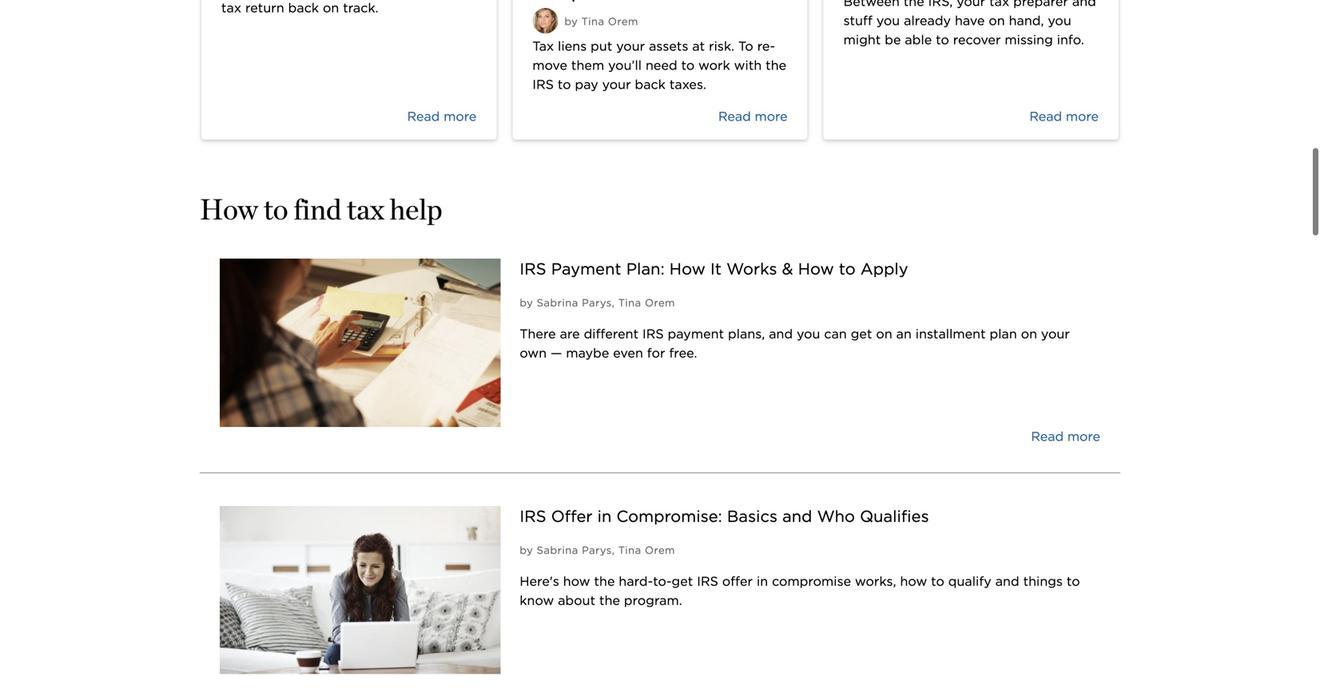 Task type: locate. For each thing, give the bounding box(es) containing it.
2 horizontal spatial how
[[798, 260, 834, 279]]

orem
[[608, 15, 638, 28], [645, 297, 675, 309], [645, 545, 675, 557]]

0 horizontal spatial get
[[672, 574, 693, 590]]

you up be in the right top of the page
[[877, 13, 900, 29]]

tina up the put
[[582, 15, 605, 28]]

how to find tax help
[[200, 192, 442, 227]]

your
[[957, 0, 986, 9], [616, 38, 645, 54], [602, 77, 631, 92], [1041, 327, 1070, 342]]

different
[[584, 327, 639, 342]]

on
[[989, 13, 1005, 29], [876, 327, 893, 342], [1021, 327, 1037, 342]]

how to set up an irs payment plan image
[[220, 259, 501, 427]]

at
[[692, 38, 705, 54]]

2 vertical spatial orem
[[645, 545, 675, 557]]

by sabrina parys , tina orem up the different
[[520, 297, 675, 309]]

by sabrina parys , tina orem down offer
[[520, 545, 675, 557]]

read
[[407, 109, 440, 124], [719, 109, 751, 124], [1030, 109, 1062, 124], [1031, 429, 1064, 445]]

free.
[[669, 346, 697, 361]]

to left find
[[264, 192, 288, 227]]

on right plan
[[1021, 327, 1037, 342]]

by tina orem
[[565, 15, 638, 28]]

how up about
[[563, 574, 590, 590]]

apply
[[861, 260, 908, 279]]

0 vertical spatial get
[[851, 327, 872, 342]]

risk.
[[709, 38, 735, 54]]

plans,
[[728, 327, 765, 342]]

get inside here's how the hard-to-get irs offer in compromise works, how to qualify and things to know about the program.
[[672, 574, 693, 590]]

1 parys from the top
[[582, 297, 612, 309]]

sabrina up are
[[537, 297, 578, 309]]

how
[[563, 574, 590, 590], [900, 574, 927, 590]]

by up there in the left of the page
[[520, 297, 533, 309]]

1 vertical spatial by
[[520, 297, 533, 309]]

it
[[710, 260, 722, 279]]

0 horizontal spatial in
[[598, 507, 612, 527]]

2 vertical spatial tina
[[618, 545, 642, 557]]

1 horizontal spatial on
[[989, 13, 1005, 29]]

and inside the there are different irs payment plans, and you can get on an installment plan on your own — maybe even for free.
[[769, 327, 793, 342]]

to-
[[653, 574, 672, 590]]

2 parys from the top
[[582, 545, 612, 557]]

and right plans,
[[769, 327, 793, 342]]

parys up the different
[[582, 297, 612, 309]]

the down re
[[766, 58, 787, 73]]

1 vertical spatial parys
[[582, 545, 612, 557]]

tina orem's profile picture image
[[533, 8, 558, 34]]

1 vertical spatial orem
[[645, 297, 675, 309]]

orem up the put
[[608, 15, 638, 28]]

1 vertical spatial in
[[757, 574, 768, 590]]

by sabrina parys , tina orem for offer
[[520, 545, 675, 557]]

sabrina up here's at the bottom left of the page
[[537, 545, 578, 557]]

1 vertical spatial tina
[[618, 297, 642, 309]]

you left can
[[797, 327, 820, 342]]

assets
[[649, 38, 689, 54]]

2 by sabrina parys , tina orem from the top
[[520, 545, 675, 557]]

be
[[885, 32, 901, 48]]

might
[[844, 32, 881, 48]]

get up program. on the bottom
[[672, 574, 693, 590]]

parys
[[582, 297, 612, 309], [582, 545, 612, 557]]

compromise:
[[617, 507, 722, 527]]

irs inside here's how the hard-to-get irs offer in compromise works, how to qualify and things to know about the program.
[[697, 574, 718, 590]]

works
[[727, 260, 777, 279]]

1 , from the top
[[612, 297, 615, 309]]

0 vertical spatial parys
[[582, 297, 612, 309]]

read more
[[407, 109, 477, 124], [719, 109, 788, 124], [1030, 109, 1099, 124], [1031, 429, 1101, 445]]

your inside the there are different irs payment plans, and you can get on an installment plan on your own — maybe even for free.
[[1041, 327, 1070, 342]]

tina up hard-
[[618, 545, 642, 557]]

0 vertical spatial by sabrina parys , tina orem
[[520, 297, 675, 309]]

qualify
[[949, 574, 992, 590]]

by up here's at the bottom left of the page
[[520, 545, 533, 557]]

by for offer
[[520, 545, 533, 557]]

irs offer in compromise: basics and who qualifies
[[520, 507, 929, 527]]

2 sabrina from the top
[[537, 545, 578, 557]]

on left an
[[876, 327, 893, 342]]

1 vertical spatial get
[[672, 574, 693, 590]]

1 horizontal spatial tax
[[990, 0, 1010, 9]]

tax liens put your assets at risk. to re move them you'll need to work with the irs to pay your back taxes.
[[533, 38, 787, 92]]

tax up hand, at the top right of the page
[[990, 0, 1010, 9]]

irs
[[533, 77, 554, 92], [520, 260, 546, 279], [643, 327, 664, 342], [520, 507, 546, 527], [697, 574, 718, 590]]

qualifies
[[860, 507, 929, 527]]

1 horizontal spatial how
[[670, 260, 706, 279]]

2 vertical spatial by
[[520, 545, 533, 557]]

plan:
[[626, 260, 665, 279]]

0 horizontal spatial tax
[[347, 192, 385, 227]]

sabrina
[[537, 297, 578, 309], [537, 545, 578, 557]]

, for in
[[612, 545, 615, 557]]

hand,
[[1009, 13, 1044, 29]]

works,
[[855, 574, 896, 590]]

,
[[612, 297, 615, 309], [612, 545, 615, 557]]

0 horizontal spatial how
[[200, 192, 258, 227]]

the
[[904, 0, 925, 9], [766, 58, 787, 73], [594, 574, 615, 590], [599, 593, 620, 609]]

to right things
[[1067, 574, 1080, 590]]

to right able
[[936, 32, 949, 48]]

to
[[936, 32, 949, 48], [681, 58, 695, 73], [558, 77, 571, 92], [264, 192, 288, 227], [839, 260, 856, 279], [931, 574, 945, 590], [1067, 574, 1080, 590]]

basics
[[727, 507, 778, 527]]

program.
[[624, 593, 682, 609]]

orem up the to-
[[645, 545, 675, 557]]

missing
[[1005, 32, 1053, 48]]

1 vertical spatial tax
[[347, 192, 385, 227]]

on right have
[[989, 13, 1005, 29]]

parys down offer
[[582, 545, 612, 557]]

tina
[[582, 15, 605, 28], [618, 297, 642, 309], [618, 545, 642, 557]]

irs payment plan: how it works & how to apply
[[520, 260, 908, 279]]

compromise
[[772, 574, 851, 590]]

by up liens
[[565, 15, 578, 28]]

to left pay
[[558, 77, 571, 92]]

to left qualify on the right of page
[[931, 574, 945, 590]]

tina up the different
[[618, 297, 642, 309]]

orem for in
[[645, 545, 675, 557]]

to
[[739, 38, 754, 54]]

there are different irs payment plans, and you can get on an installment plan on your own — maybe even for free.
[[520, 327, 1070, 361]]

tax inside between the irs, your tax preparer and stuff you already have on hand, you might be able to recover missing info.
[[990, 0, 1010, 9]]

the up "already"
[[904, 0, 925, 9]]

your up have
[[957, 0, 986, 9]]

1 sabrina from the top
[[537, 297, 578, 309]]

by sabrina parys , tina orem
[[520, 297, 675, 309], [520, 545, 675, 557]]

1 vertical spatial ,
[[612, 545, 615, 557]]

1 vertical spatial sabrina
[[537, 545, 578, 557]]

get right can
[[851, 327, 872, 342]]

and
[[1072, 0, 1096, 9], [769, 327, 793, 342], [783, 507, 812, 527], [996, 574, 1020, 590]]

by
[[565, 15, 578, 28], [520, 297, 533, 309], [520, 545, 533, 557]]

1 horizontal spatial get
[[851, 327, 872, 342]]

sabrina for payment
[[537, 297, 578, 309]]

1 horizontal spatial how
[[900, 574, 927, 590]]

pay
[[575, 77, 598, 92]]

1 by sabrina parys , tina orem from the top
[[520, 297, 675, 309]]

you up 'info.'
[[1048, 13, 1072, 29]]

how right works,
[[900, 574, 927, 590]]

1 vertical spatial by sabrina parys , tina orem
[[520, 545, 675, 557]]

0 vertical spatial tax
[[990, 0, 1010, 9]]

1 horizontal spatial in
[[757, 574, 768, 590]]

here's how the hard-to-get irs offer in compromise works, how to qualify and things to know about the program.
[[520, 574, 1080, 609]]

payment
[[668, 327, 724, 342]]

already
[[904, 13, 951, 29]]

for
[[647, 346, 665, 361]]

more
[[444, 109, 477, 124], [755, 109, 788, 124], [1066, 109, 1099, 124], [1068, 429, 1101, 445]]

2 , from the top
[[612, 545, 615, 557]]

in
[[598, 507, 612, 527], [757, 574, 768, 590]]

and inside here's how the hard-to-get irs offer in compromise works, how to qualify and things to know about the program.
[[996, 574, 1020, 590]]

the inside between the irs, your tax preparer and stuff you already have on hand, you might be able to recover missing info.
[[904, 0, 925, 9]]

irs inside the tax liens put your assets at risk. to re move them you'll need to work with the irs to pay your back taxes.
[[533, 77, 554, 92]]

tax
[[990, 0, 1010, 9], [347, 192, 385, 227]]

0 horizontal spatial you
[[797, 327, 820, 342]]

need
[[646, 58, 678, 73]]

tina for in
[[618, 545, 642, 557]]

0 horizontal spatial how
[[563, 574, 590, 590]]

who
[[817, 507, 855, 527]]

0 vertical spatial ,
[[612, 297, 615, 309]]

know
[[520, 593, 554, 609]]

tax right find
[[347, 192, 385, 227]]

how
[[200, 192, 258, 227], [670, 260, 706, 279], [798, 260, 834, 279]]

parys for payment
[[582, 297, 612, 309]]

0 vertical spatial sabrina
[[537, 297, 578, 309]]

and up 'info.'
[[1072, 0, 1096, 9]]

get
[[851, 327, 872, 342], [672, 574, 693, 590]]

you'll
[[608, 58, 642, 73]]

orem down plan:
[[645, 297, 675, 309]]

you
[[877, 13, 900, 29], [1048, 13, 1072, 29], [797, 327, 820, 342]]

to inside between the irs, your tax preparer and stuff you already have on hand, you might be able to recover missing info.
[[936, 32, 949, 48]]

and left things
[[996, 574, 1020, 590]]

the down hard-
[[599, 593, 620, 609]]

your right plan
[[1041, 327, 1070, 342]]



Task type: describe. For each thing, give the bounding box(es) containing it.
payment
[[551, 260, 622, 279]]

info.
[[1057, 32, 1084, 48]]

sabrina for offer
[[537, 545, 578, 557]]

have
[[955, 13, 985, 29]]

here's
[[520, 574, 559, 590]]

tina for plan:
[[618, 297, 642, 309]]

even
[[613, 346, 643, 361]]

move
[[533, 38, 775, 73]]

things
[[1023, 574, 1063, 590]]

installment
[[916, 327, 986, 342]]

offer
[[722, 574, 753, 590]]

tax
[[533, 38, 554, 54]]

1 horizontal spatial you
[[877, 13, 900, 29]]

work
[[699, 58, 730, 73]]

and left who
[[783, 507, 812, 527]]

recover
[[953, 32, 1001, 48]]

back
[[635, 77, 666, 92]]

taxes.
[[670, 77, 707, 92]]

0 vertical spatial by
[[565, 15, 578, 28]]

liens
[[558, 38, 587, 54]]

irs inside the there are different irs payment plans, and you can get on an installment plan on your own — maybe even for free.
[[643, 327, 664, 342]]

are
[[560, 327, 580, 342]]

hard-
[[619, 574, 653, 590]]

2 how from the left
[[900, 574, 927, 590]]

them
[[571, 58, 604, 73]]

to left apply
[[839, 260, 856, 279]]

put
[[591, 38, 613, 54]]

you inside the there are different irs payment plans, and you can get on an installment plan on your own — maybe even for free.
[[797, 327, 820, 342]]

offer
[[551, 507, 593, 527]]

help
[[390, 192, 442, 227]]

stuff
[[844, 13, 873, 29]]

find
[[294, 192, 341, 227]]

by for payment
[[520, 297, 533, 309]]

read more link
[[201, 0, 497, 140]]

between
[[844, 0, 900, 9]]

able
[[905, 32, 932, 48]]

0 vertical spatial orem
[[608, 15, 638, 28]]

there
[[520, 327, 556, 342]]

on inside between the irs, your tax preparer and stuff you already have on hand, you might be able to recover missing info.
[[989, 13, 1005, 29]]

maybe
[[566, 346, 609, 361]]

in inside here's how the hard-to-get irs offer in compromise works, how to qualify and things to know about the program.
[[757, 574, 768, 590]]

—
[[551, 346, 562, 361]]

orem for plan:
[[645, 297, 675, 309]]

by sabrina parys , tina orem for payment
[[520, 297, 675, 309]]

0 horizontal spatial on
[[876, 327, 893, 342]]

can
[[824, 327, 847, 342]]

&
[[782, 260, 793, 279]]

1 how from the left
[[563, 574, 590, 590]]

2 horizontal spatial on
[[1021, 327, 1037, 342]]

to up taxes.
[[681, 58, 695, 73]]

with
[[734, 58, 762, 73]]

0 vertical spatial tina
[[582, 15, 605, 28]]

get inside the there are different irs payment plans, and you can get on an installment plan on your own — maybe even for free.
[[851, 327, 872, 342]]

and inside between the irs, your tax preparer and stuff you already have on hand, you might be able to recover missing info.
[[1072, 0, 1096, 9]]

plan
[[990, 327, 1017, 342]]

your down you'll
[[602, 77, 631, 92]]

the inside the tax liens put your assets at risk. to re move them you'll need to work with the irs to pay your back taxes.
[[766, 58, 787, 73]]

between the irs, your tax preparer and stuff you already have on hand, you might be able to recover missing info.
[[844, 0, 1096, 48]]

2 horizontal spatial you
[[1048, 13, 1072, 29]]

parys for offer
[[582, 545, 612, 557]]

re
[[757, 38, 775, 54]]

irs,
[[928, 0, 953, 9]]

an
[[896, 327, 912, 342]]

preparer
[[1014, 0, 1069, 9]]

about
[[558, 593, 596, 609]]

0 vertical spatial in
[[598, 507, 612, 527]]

own
[[520, 346, 547, 361]]

, for plan:
[[612, 297, 615, 309]]

your up you'll
[[616, 38, 645, 54]]

your inside between the irs, your tax preparer and stuff you already have on hand, you might be able to recover missing info.
[[957, 0, 986, 9]]

the left hard-
[[594, 574, 615, 590]]



Task type: vqa. For each thing, say whether or not it's contained in the screenshot.
the rightmost the Insurance
no



